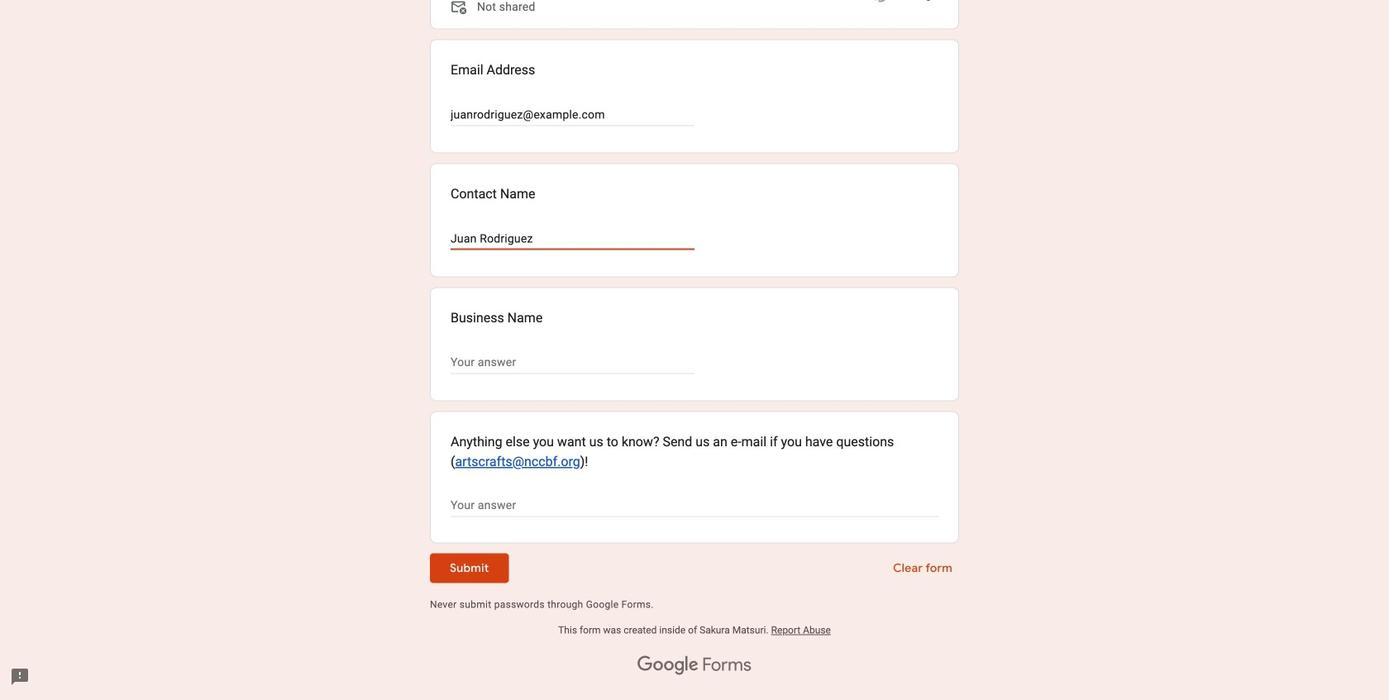 Task type: describe. For each thing, give the bounding box(es) containing it.
google image
[[638, 656, 699, 676]]

report a problem to google image
[[10, 667, 30, 687]]



Task type: locate. For each thing, give the bounding box(es) containing it.
None text field
[[451, 229, 695, 249]]

your email and google account are not part of your response image
[[451, 0, 477, 19], [451, 0, 471, 19]]

list
[[430, 39, 959, 544]]

Your answer text field
[[451, 497, 939, 517]]

status
[[871, 0, 939, 15]]

None text field
[[451, 105, 695, 125], [451, 353, 695, 373], [451, 105, 695, 125], [451, 353, 695, 373]]



Task type: vqa. For each thing, say whether or not it's contained in the screenshot.
list
yes



